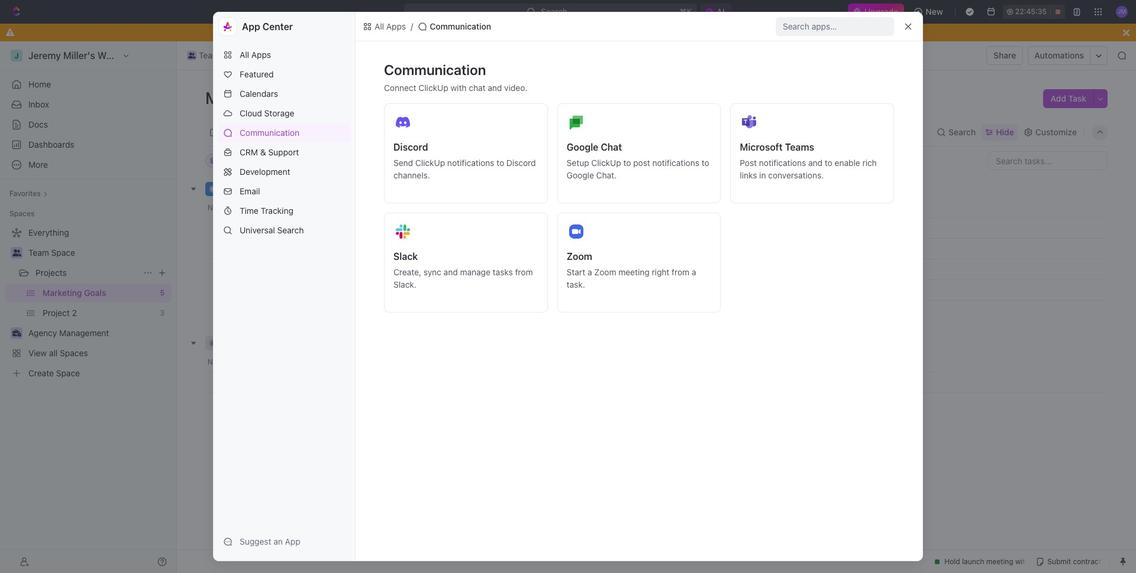 Task type: locate. For each thing, give the bounding box(es) containing it.
l_lxf image for communication
[[418, 22, 427, 31]]

app
[[242, 21, 260, 32], [285, 537, 300, 547]]

0 horizontal spatial all apps link
[[218, 46, 350, 65]]

1 vertical spatial space
[[51, 248, 75, 258]]

and down the teams
[[808, 158, 823, 168]]

chat.
[[596, 170, 617, 180]]

1 horizontal spatial all apps
[[375, 21, 406, 31]]

notifications inside discord send clickup notifications to discord channels.
[[447, 158, 494, 168]]

2 from from the left
[[672, 267, 690, 278]]

in right links
[[759, 170, 766, 180]]

notifications left hide button
[[447, 158, 494, 168]]

communication
[[430, 21, 491, 31], [384, 62, 486, 78], [240, 128, 299, 138]]

weekly
[[238, 223, 267, 233]]

0 vertical spatial marketing goals
[[326, 50, 390, 60]]

1 horizontal spatial discord
[[506, 158, 536, 168]]

0 horizontal spatial in
[[221, 185, 228, 194]]

1 vertical spatial and
[[808, 158, 823, 168]]

discord left setup
[[506, 158, 536, 168]]

0 vertical spatial and
[[488, 83, 502, 93]]

1 horizontal spatial /
[[411, 21, 413, 31]]

marketing goals up cloud storage
[[205, 88, 331, 108]]

board
[[221, 127, 244, 137]]

discord
[[394, 142, 428, 153], [506, 158, 536, 168]]

0 horizontal spatial all apps
[[240, 50, 271, 60]]

1 vertical spatial discord
[[506, 158, 536, 168]]

1 vertical spatial projects link
[[36, 264, 138, 283]]

0 vertical spatial hide
[[996, 127, 1014, 137]]

links
[[740, 170, 757, 180]]

0 horizontal spatial space
[[51, 248, 75, 258]]

teams
[[785, 142, 814, 153]]

hide
[[996, 127, 1014, 137], [503, 156, 518, 165]]

apps
[[386, 21, 406, 31], [251, 50, 271, 60]]

l_lxf image up marketing goals link
[[363, 22, 372, 31]]

all up featured
[[240, 50, 249, 60]]

1 vertical spatial projects
[[36, 268, 67, 278]]

cloud storage
[[240, 108, 294, 118]]

goals up connect
[[368, 50, 390, 60]]

from right the right
[[672, 267, 690, 278]]

2 notifications from the left
[[652, 158, 699, 168]]

zoom left meeting
[[594, 267, 616, 278]]

0 horizontal spatial enable
[[503, 27, 529, 37]]

0 horizontal spatial projects link
[[36, 264, 138, 283]]

space inside tree
[[51, 248, 75, 258]]

weekly schedule
[[238, 223, 305, 233]]

home
[[28, 79, 51, 89]]

post
[[633, 158, 650, 168]]

2 google from the top
[[567, 170, 594, 180]]

clickup inside discord send clickup notifications to discord channels.
[[415, 158, 445, 168]]

l_lxf image left do
[[418, 22, 427, 31]]

app left "center"
[[242, 21, 260, 32]]

conversations.
[[768, 170, 824, 180]]

channels.
[[394, 170, 430, 180]]

projects inside sidebar navigation
[[36, 268, 67, 278]]

search
[[949, 127, 976, 137], [277, 225, 304, 236]]

email
[[240, 186, 260, 196]]

all apps up featured
[[240, 50, 271, 60]]

0 horizontal spatial and
[[444, 267, 458, 278]]

0 vertical spatial apps
[[386, 21, 406, 31]]

featured
[[240, 69, 274, 79]]

enable left browser
[[503, 27, 529, 37]]

/ for all apps
[[411, 21, 413, 31]]

team inside tree
[[28, 248, 49, 258]]

1 from from the left
[[515, 267, 533, 278]]

1 l_lxf image from the left
[[363, 22, 372, 31]]

and right 'chat'
[[488, 83, 502, 93]]

0 horizontal spatial user group image
[[12, 250, 21, 257]]

1 horizontal spatial from
[[672, 267, 690, 278]]

clickup inside the communication connect clickup with chat and video.
[[419, 83, 448, 93]]

a right the right
[[692, 267, 696, 278]]

0 horizontal spatial notifications
[[447, 158, 494, 168]]

crm
[[240, 147, 258, 157]]

search inside universal search link
[[277, 225, 304, 236]]

0 horizontal spatial l_lxf image
[[363, 22, 372, 31]]

1 horizontal spatial search
[[949, 127, 976, 137]]

1 vertical spatial enable
[[835, 158, 860, 168]]

2 a from the left
[[692, 267, 696, 278]]

apps for the top all apps link
[[386, 21, 406, 31]]

notifications for discord
[[447, 158, 494, 168]]

discord down table link
[[394, 142, 428, 153]]

1 horizontal spatial enable
[[835, 158, 860, 168]]

all apps link up marketing goals link
[[360, 20, 408, 34]]

tree
[[5, 224, 172, 383]]

suggest an app button
[[218, 533, 350, 552]]

1 horizontal spatial zoom
[[594, 267, 616, 278]]

google down setup
[[567, 170, 594, 180]]

0 vertical spatial search
[[949, 127, 976, 137]]

communication up with
[[384, 62, 486, 78]]

0 horizontal spatial discord
[[394, 142, 428, 153]]

support
[[268, 147, 299, 157]]

0 horizontal spatial /
[[251, 50, 253, 60]]

team space up featured
[[199, 50, 246, 60]]

1 horizontal spatial user group image
[[188, 53, 195, 59]]

from for slack
[[515, 267, 533, 278]]

1 horizontal spatial marketing
[[326, 50, 366, 60]]

/ inside communication dialog
[[411, 21, 413, 31]]

communication up 'crm & support'
[[240, 128, 299, 138]]

1 vertical spatial /
[[251, 50, 253, 60]]

0 horizontal spatial zoom
[[567, 251, 592, 262]]

0 vertical spatial projects
[[270, 50, 302, 60]]

1 horizontal spatial apps
[[386, 21, 406, 31]]

in inside microsoft teams post notifications and to enable rich links in conversations.
[[759, 170, 766, 180]]

progress
[[230, 185, 269, 194]]

to inside microsoft teams post notifications and to enable rich links in conversations.
[[825, 158, 832, 168]]

universal
[[240, 225, 275, 236]]

clickup
[[419, 83, 448, 93], [415, 158, 445, 168], [591, 158, 621, 168]]

team space down spaces
[[28, 248, 75, 258]]

1 vertical spatial app
[[285, 537, 300, 547]]

1 vertical spatial marketing
[[205, 88, 281, 108]]

2 l_lxf image from the left
[[418, 22, 427, 31]]

0 horizontal spatial goals
[[285, 88, 328, 108]]

1 horizontal spatial l_lxf image
[[418, 22, 427, 31]]

0 vertical spatial goals
[[368, 50, 390, 60]]

team
[[199, 50, 219, 60], [28, 248, 49, 258]]

1 horizontal spatial app
[[285, 537, 300, 547]]

tree inside sidebar navigation
[[5, 224, 172, 383]]

task
[[1068, 93, 1086, 104]]

0 horizontal spatial apps
[[251, 50, 271, 60]]

in left progress
[[221, 185, 228, 194]]

clickup up channels.
[[415, 158, 445, 168]]

inbox
[[28, 99, 49, 109]]

center
[[263, 21, 293, 32]]

0 horizontal spatial projects
[[36, 268, 67, 278]]

0 horizontal spatial team space
[[28, 248, 75, 258]]

from right tasks
[[515, 267, 533, 278]]

1 vertical spatial team
[[28, 248, 49, 258]]

0 horizontal spatial team
[[28, 248, 49, 258]]

0 vertical spatial marketing
[[326, 50, 366, 60]]

discord send clickup notifications to discord channels.
[[394, 142, 536, 180]]

search left hide dropdown button
[[949, 127, 976, 137]]

0 horizontal spatial marketing
[[205, 88, 281, 108]]

1 horizontal spatial projects link
[[256, 49, 305, 63]]

browser
[[532, 27, 563, 37]]

enable left rich
[[835, 158, 860, 168]]

notifications right post
[[652, 158, 699, 168]]

in
[[759, 170, 766, 180], [221, 185, 228, 194]]

goals up storage
[[285, 88, 328, 108]]

0 vertical spatial all apps link
[[360, 20, 408, 34]]

calendar link
[[300, 124, 337, 141]]

1 horizontal spatial and
[[488, 83, 502, 93]]

post
[[740, 158, 757, 168]]

0 horizontal spatial team space link
[[28, 244, 169, 263]]

right
[[652, 267, 669, 278]]

marketing goals up connect
[[326, 50, 390, 60]]

cloud
[[240, 108, 262, 118]]

clickup up chat.
[[591, 158, 621, 168]]

slack.
[[394, 280, 417, 290]]

0 horizontal spatial search
[[277, 225, 304, 236]]

dashboards
[[28, 140, 74, 150]]

1 vertical spatial goals
[[285, 88, 328, 108]]

notifications inside google chat setup clickup to post notifications to google chat.
[[652, 158, 699, 168]]

0 horizontal spatial from
[[515, 267, 533, 278]]

1 vertical spatial all
[[240, 50, 249, 60]]

notifications inside microsoft teams post notifications and to enable rich links in conversations.
[[759, 158, 806, 168]]

1 vertical spatial google
[[567, 170, 594, 180]]

enable
[[503, 27, 529, 37], [835, 158, 860, 168]]

team space link inside tree
[[28, 244, 169, 263]]

1 vertical spatial marketing goals
[[205, 88, 331, 108]]

l_lxf image
[[363, 22, 372, 31], [418, 22, 427, 31]]

1 horizontal spatial space
[[222, 50, 246, 60]]

a right start
[[588, 267, 592, 278]]

apps for all apps link to the bottom
[[251, 50, 271, 60]]

1 vertical spatial apps
[[251, 50, 271, 60]]

all apps
[[375, 21, 406, 31], [240, 50, 271, 60]]

1 horizontal spatial hide
[[996, 127, 1014, 137]]

1 horizontal spatial goals
[[368, 50, 390, 60]]

0 vertical spatial team space
[[199, 50, 246, 60]]

a
[[588, 267, 592, 278], [692, 267, 696, 278]]

development link
[[218, 163, 350, 182]]

all
[[375, 21, 384, 31], [240, 50, 249, 60]]

0 vertical spatial /
[[411, 21, 413, 31]]

all apps link up featured link
[[218, 46, 350, 65]]

0 horizontal spatial hide
[[503, 156, 518, 165]]

share button
[[987, 46, 1023, 65]]

and inside microsoft teams post notifications and to enable rich links in conversations.
[[808, 158, 823, 168]]

search down time tracking 'link'
[[277, 225, 304, 236]]

0 vertical spatial in
[[759, 170, 766, 180]]

from inside slack create, sync and manage tasks from slack.
[[515, 267, 533, 278]]

user group image inside team space "link"
[[188, 53, 195, 59]]

0 vertical spatial user group image
[[188, 53, 195, 59]]

1 horizontal spatial all
[[375, 21, 384, 31]]

apps left do
[[386, 21, 406, 31]]

app right an
[[285, 537, 300, 547]]

calendar
[[302, 127, 337, 137]]

all up marketing goals link
[[375, 21, 384, 31]]

and right "sync"
[[444, 267, 458, 278]]

upgrade
[[865, 7, 899, 17]]

and inside slack create, sync and manage tasks from slack.
[[444, 267, 458, 278]]

inbox link
[[5, 95, 172, 114]]

calendars link
[[218, 85, 350, 104]]

favorites button
[[5, 187, 53, 201]]

customize
[[1035, 127, 1077, 137]]

0 vertical spatial zoom
[[567, 251, 592, 262]]

search...
[[541, 7, 575, 17]]

home link
[[5, 75, 172, 94]]

goals
[[368, 50, 390, 60], [285, 88, 328, 108]]

0 horizontal spatial all
[[240, 50, 249, 60]]

from inside zoom start a zoom meeting right from a task.
[[672, 267, 690, 278]]

l_lxf image inside all apps link
[[363, 22, 372, 31]]

1 a from the left
[[588, 267, 592, 278]]

enable inside microsoft teams post notifications and to enable rich links in conversations.
[[835, 158, 860, 168]]

list link
[[263, 124, 280, 141]]

projects link inside tree
[[36, 264, 138, 283]]

from
[[515, 267, 533, 278], [672, 267, 690, 278]]

time tracking link
[[218, 202, 350, 221]]

from for zoom
[[672, 267, 690, 278]]

chat
[[601, 142, 622, 153]]

1 vertical spatial user group image
[[12, 250, 21, 257]]

app center
[[242, 21, 293, 32]]

1 horizontal spatial team space
[[199, 50, 246, 60]]

google up setup
[[567, 142, 598, 153]]

0 horizontal spatial app
[[242, 21, 260, 32]]

search inside search 'button'
[[949, 127, 976, 137]]

1 horizontal spatial all apps link
[[360, 20, 408, 34]]

team space
[[199, 50, 246, 60], [28, 248, 75, 258]]

do you want to enable browser notifications?
[[443, 27, 621, 37]]

2 vertical spatial and
[[444, 267, 458, 278]]

/ up featured
[[251, 50, 253, 60]]

all apps up marketing goals link
[[375, 21, 406, 31]]

to
[[493, 27, 501, 37], [497, 158, 504, 168], [623, 158, 631, 168], [702, 158, 709, 168], [825, 158, 832, 168]]

0 vertical spatial all
[[375, 21, 384, 31]]

Search tasks... text field
[[989, 152, 1107, 170]]

zoom up start
[[567, 251, 592, 262]]

3 notifications from the left
[[759, 158, 806, 168]]

clickup left with
[[419, 83, 448, 93]]

0 vertical spatial google
[[567, 142, 598, 153]]

communication up the communication connect clickup with chat and video.
[[430, 21, 491, 31]]

1 horizontal spatial in
[[759, 170, 766, 180]]

tree containing team space
[[5, 224, 172, 383]]

and
[[488, 83, 502, 93], [808, 158, 823, 168], [444, 267, 458, 278]]

search button
[[933, 124, 979, 141]]

1 notifications from the left
[[447, 158, 494, 168]]

1 vertical spatial hide
[[503, 156, 518, 165]]

user group image
[[188, 53, 195, 59], [12, 250, 21, 257]]

1 vertical spatial search
[[277, 225, 304, 236]]

1 horizontal spatial a
[[692, 267, 696, 278]]

create,
[[394, 267, 421, 278]]

/ left do
[[411, 21, 413, 31]]

apps up featured
[[251, 50, 271, 60]]

notifications up conversations.
[[759, 158, 806, 168]]

add task button
[[1044, 89, 1094, 108]]

0 vertical spatial team space link
[[184, 49, 248, 63]]

0 vertical spatial communication
[[430, 21, 491, 31]]

22:45:35
[[1015, 7, 1047, 16]]

0 vertical spatial all apps
[[375, 21, 406, 31]]

2 horizontal spatial and
[[808, 158, 823, 168]]

1 vertical spatial team space
[[28, 248, 75, 258]]



Task type: vqa. For each thing, say whether or not it's contained in the screenshot.
Goals to the right
yes



Task type: describe. For each thing, give the bounding box(es) containing it.
1 vertical spatial zoom
[[594, 267, 616, 278]]

suggest an app
[[240, 537, 300, 547]]

crm & support
[[240, 147, 299, 157]]

new
[[926, 7, 943, 17]]

docs link
[[5, 115, 172, 134]]

1 horizontal spatial team
[[199, 50, 219, 60]]

clickup for discord
[[415, 158, 445, 168]]

manage
[[460, 267, 491, 278]]

slack
[[394, 251, 418, 262]]

video.
[[504, 83, 527, 93]]

marketing goals link
[[312, 49, 393, 63]]

sidebar navigation
[[0, 41, 177, 574]]

hide button
[[982, 124, 1018, 141]]

2 vertical spatial communication
[[240, 128, 299, 138]]

setup
[[567, 158, 589, 168]]

microsoft
[[740, 142, 783, 153]]

notifications?
[[566, 27, 618, 37]]

spaces
[[9, 209, 35, 218]]

list
[[266, 127, 280, 137]]

rich
[[862, 158, 877, 168]]

upgrade link
[[848, 4, 904, 20]]

communication inside the communication connect clickup with chat and video.
[[384, 62, 486, 78]]

0 vertical spatial discord
[[394, 142, 428, 153]]

table
[[403, 127, 424, 137]]

development
[[240, 167, 290, 177]]

1 horizontal spatial projects
[[270, 50, 302, 60]]

time tracking
[[240, 206, 293, 216]]

0 vertical spatial projects link
[[256, 49, 305, 63]]

1 horizontal spatial team space link
[[184, 49, 248, 63]]

1 vertical spatial in
[[221, 185, 228, 194]]

Search apps… field
[[783, 20, 889, 34]]

team space inside sidebar navigation
[[28, 248, 75, 258]]

and inside the communication connect clickup with chat and video.
[[488, 83, 502, 93]]

tracking
[[261, 206, 293, 216]]

hide inside dropdown button
[[996, 127, 1014, 137]]

sync
[[424, 267, 441, 278]]

1 vertical spatial all apps link
[[218, 46, 350, 65]]

&
[[260, 147, 266, 157]]

1 google from the top
[[567, 142, 598, 153]]

to inside discord send clickup notifications to discord channels.
[[497, 158, 504, 168]]

meeting
[[619, 267, 650, 278]]

share
[[994, 50, 1016, 60]]

calendars
[[240, 89, 278, 99]]

with
[[451, 83, 467, 93]]

automations button
[[1029, 47, 1090, 65]]

board link
[[218, 124, 244, 141]]

email link
[[218, 182, 350, 201]]

in progress
[[221, 185, 269, 194]]

user group image inside tree
[[12, 250, 21, 257]]

you
[[456, 27, 470, 37]]

communication link
[[218, 124, 350, 143]]

storage
[[264, 108, 294, 118]]

notifications for microsoft teams
[[759, 158, 806, 168]]

0 vertical spatial enable
[[503, 27, 529, 37]]

start
[[567, 267, 585, 278]]

do
[[443, 27, 454, 37]]

0 vertical spatial app
[[242, 21, 260, 32]]

weekly schedule link
[[236, 220, 410, 237]]

crm & support link
[[218, 143, 350, 162]]

docs
[[28, 120, 48, 130]]

22:45:35 button
[[1003, 5, 1065, 19]]

chat
[[469, 83, 486, 93]]

communication connect clickup with chat and video.
[[384, 62, 527, 93]]

/ for team space
[[251, 50, 253, 60]]

clickup inside google chat setup clickup to post notifications to google chat.
[[591, 158, 621, 168]]

zoom start a zoom meeting right from a task.
[[567, 251, 696, 290]]

customize button
[[1020, 124, 1081, 141]]

l_lxf image for all apps
[[363, 22, 372, 31]]

time
[[240, 206, 258, 216]]

dashboards link
[[5, 136, 172, 154]]

communication dialog
[[213, 12, 923, 562]]

connect
[[384, 83, 416, 93]]

task.
[[567, 280, 585, 290]]

0 vertical spatial space
[[222, 50, 246, 60]]

all for all apps link to the bottom
[[240, 50, 249, 60]]

1 vertical spatial all apps
[[240, 50, 271, 60]]

universal search
[[240, 225, 304, 236]]

slack create, sync and manage tasks from slack.
[[394, 251, 533, 290]]

featured link
[[218, 65, 350, 84]]

google chat setup clickup to post notifications to google chat.
[[567, 142, 709, 180]]

hide inside button
[[503, 156, 518, 165]]

automations
[[1035, 50, 1084, 60]]

all for the top all apps link
[[375, 21, 384, 31]]

clickup for communication
[[419, 83, 448, 93]]

app inside button
[[285, 537, 300, 547]]

schedule
[[269, 223, 305, 233]]

send
[[394, 158, 413, 168]]

universal search link
[[218, 221, 350, 240]]

favorites
[[9, 189, 41, 198]]

hide button
[[498, 154, 523, 168]]

table link
[[400, 124, 424, 141]]

new button
[[909, 2, 950, 21]]

add task
[[1051, 93, 1086, 104]]

an
[[274, 537, 283, 547]]

microsoft teams post notifications and to enable rich links in conversations.
[[740, 142, 877, 180]]

⌘k
[[680, 7, 693, 17]]

want
[[472, 27, 491, 37]]

suggest
[[240, 537, 271, 547]]



